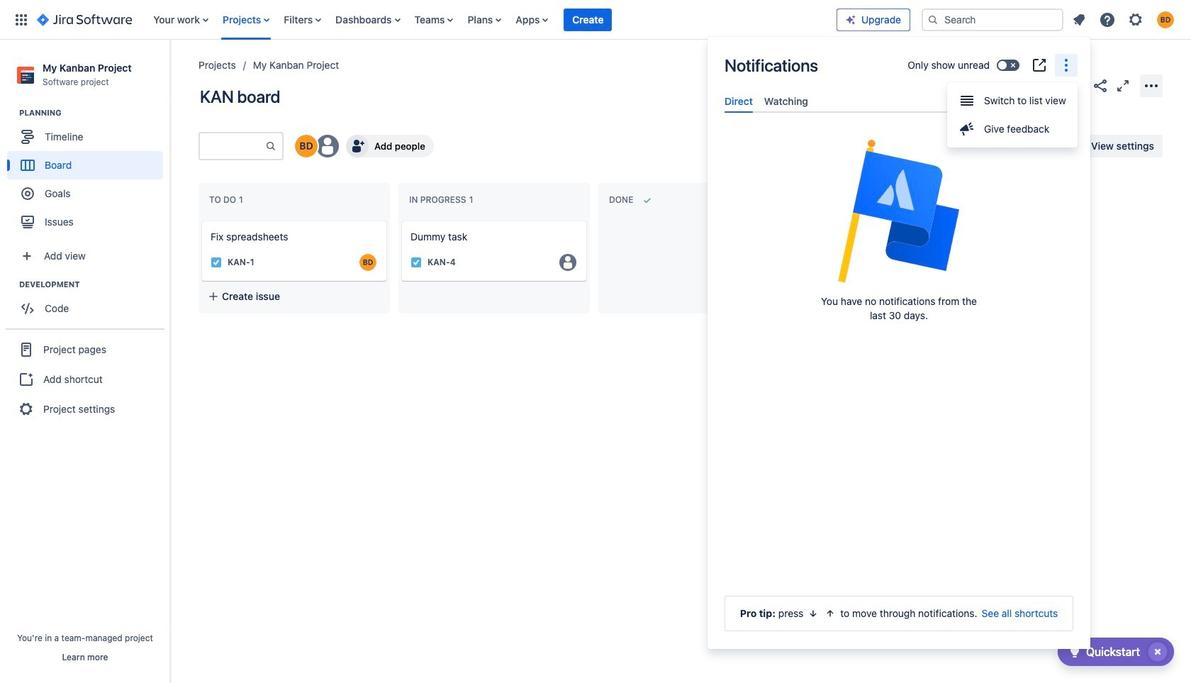 Task type: locate. For each thing, give the bounding box(es) containing it.
2 create issue image from the left
[[392, 211, 409, 228]]

in progress element
[[409, 195, 476, 205]]

tab panel
[[719, 113, 1080, 126]]

import image
[[901, 138, 918, 155]]

1 vertical spatial heading
[[19, 279, 170, 290]]

help image
[[1100, 11, 1117, 28]]

jira software image
[[37, 11, 132, 28], [37, 11, 132, 28]]

None search field
[[922, 8, 1064, 31]]

development image
[[2, 276, 19, 293]]

0 horizontal spatial list
[[146, 0, 837, 39]]

task image
[[411, 257, 422, 268]]

create issue image down in progress element
[[392, 211, 409, 228]]

tab list
[[719, 89, 1080, 113]]

heading
[[19, 107, 170, 119], [19, 279, 170, 290]]

task image
[[211, 257, 222, 268]]

group
[[948, 82, 1078, 148], [7, 107, 170, 241], [7, 279, 170, 327], [6, 329, 165, 429]]

arrow up image
[[825, 608, 837, 619]]

planning image
[[2, 104, 19, 121]]

banner
[[0, 0, 1192, 40]]

create issue image
[[192, 211, 209, 228], [392, 211, 409, 228]]

2 heading from the top
[[19, 279, 170, 290]]

create issue image down to do element
[[192, 211, 209, 228]]

1 horizontal spatial create issue image
[[392, 211, 409, 228]]

to do element
[[209, 195, 246, 205]]

list
[[146, 0, 837, 39], [1067, 7, 1183, 32]]

dialog
[[708, 37, 1091, 649]]

1 create issue image from the left
[[192, 211, 209, 228]]

check image
[[1067, 644, 1084, 661]]

dismiss quickstart image
[[1147, 641, 1170, 663]]

0 vertical spatial heading
[[19, 107, 170, 119]]

enter full screen image
[[1115, 77, 1132, 94]]

primary element
[[9, 0, 837, 39]]

star kan board image
[[1070, 77, 1087, 94]]

list item
[[564, 0, 613, 39]]

0 horizontal spatial create issue image
[[192, 211, 209, 228]]

notifications image
[[1071, 11, 1088, 28]]

1 heading from the top
[[19, 107, 170, 119]]

open notifications in a new tab image
[[1032, 57, 1049, 74]]

heading for development image
[[19, 279, 170, 290]]



Task type: describe. For each thing, give the bounding box(es) containing it.
your profile and settings image
[[1158, 11, 1175, 28]]

more actions image
[[1144, 77, 1161, 94]]

search image
[[928, 14, 939, 25]]

more image
[[1059, 57, 1076, 74]]

create issue image for in progress element
[[392, 211, 409, 228]]

settings image
[[1128, 11, 1145, 28]]

Search field
[[922, 8, 1064, 31]]

Search this board text field
[[200, 133, 265, 159]]

1 horizontal spatial list
[[1067, 7, 1183, 32]]

add people image
[[349, 138, 366, 155]]

sidebar element
[[0, 40, 170, 683]]

arrow down image
[[808, 608, 820, 619]]

goal image
[[21, 187, 34, 200]]

heading for the planning icon
[[19, 107, 170, 119]]

sidebar navigation image
[[155, 57, 186, 85]]

appswitcher icon image
[[13, 11, 30, 28]]

create issue image for to do element
[[192, 211, 209, 228]]



